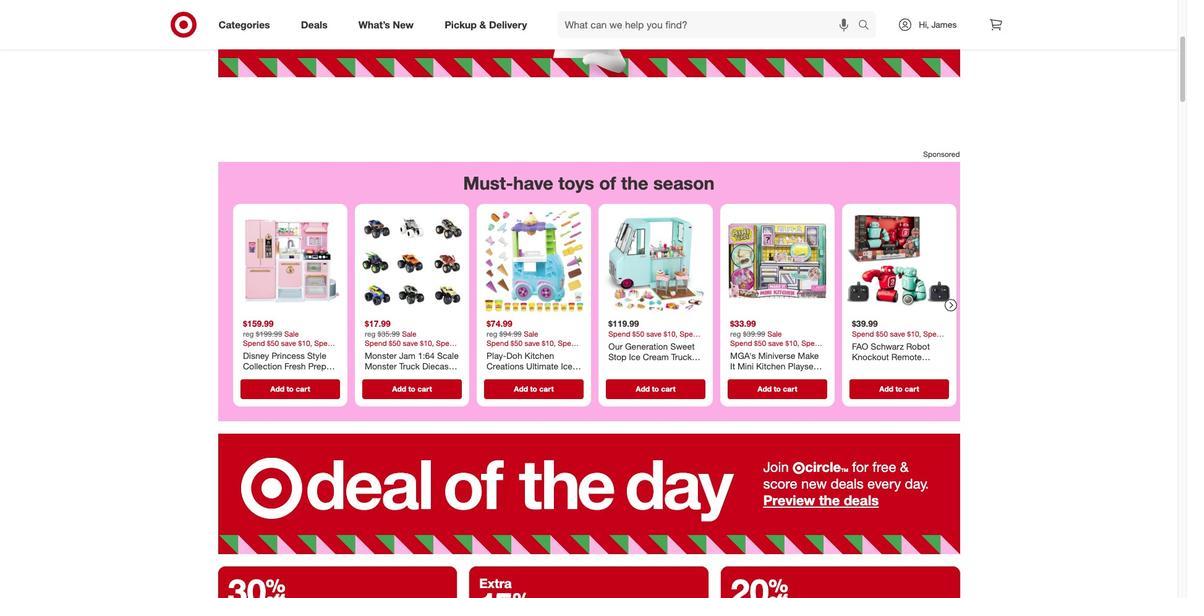 Task type: locate. For each thing, give the bounding box(es) containing it.
$94.99
[[500, 330, 522, 339]]

add to cart button for diecast
[[362, 380, 462, 400]]

cart for ice
[[539, 385, 554, 394]]

monster down $35.99
[[365, 351, 397, 361]]

1 horizontal spatial cream
[[643, 352, 669, 363]]

add to cart down blue
[[636, 385, 676, 394]]

to
[[286, 385, 294, 394], [408, 385, 415, 394], [530, 385, 537, 394], [652, 385, 659, 394], [774, 385, 781, 394], [896, 385, 903, 394]]

add down electronics
[[636, 385, 650, 394]]

to down monster jam 1:64 scale monster truck diecast 9pk
[[408, 385, 415, 394]]

◎
[[793, 461, 806, 475]]

$17.99 reg $35.99 sale
[[365, 319, 416, 339]]

2 reg from the left
[[365, 330, 376, 339]]

sale inside $17.99 reg $35.99 sale
[[402, 330, 416, 339]]

add for kitchen
[[270, 385, 284, 394]]

pickup & delivery link
[[434, 11, 543, 38]]

3 cart from the left
[[539, 385, 554, 394]]

add to cart for playset
[[758, 385, 798, 394]]

2 sale from the left
[[402, 330, 416, 339]]

what's
[[359, 18, 390, 31]]

to down the fresh
[[286, 385, 294, 394]]

the inside for free & score new deals every day. preview the deals
[[820, 492, 840, 509]]

to for cream
[[530, 385, 537, 394]]

0 horizontal spatial kitchen
[[279, 372, 309, 383]]

play-doh kitchen creations ultimate ice cream toy truck playset image
[[482, 209, 586, 314]]

kitchen inside mga's miniverse make it mini kitchen playset with uv light
[[756, 362, 786, 372]]

add to cart button down ultimate in the left of the page
[[484, 380, 584, 400]]

5 add to cart button from the left
[[728, 380, 828, 400]]

kitchen down miniverse
[[756, 362, 786, 372]]

1 add to cart button from the left
[[240, 380, 340, 400]]

$74.99
[[487, 319, 513, 329]]

fao schwarz robot knockout remote control boxing set
[[852, 341, 930, 374]]

free
[[873, 459, 897, 476]]

add down uv
[[758, 385, 772, 394]]

cream down creations
[[487, 372, 512, 383]]

4 add to cart from the left
[[636, 385, 676, 394]]

0 vertical spatial the
[[622, 172, 649, 194]]

add to cart
[[270, 385, 310, 394], [392, 385, 432, 394], [514, 385, 554, 394], [636, 385, 676, 394], [758, 385, 798, 394], [880, 385, 920, 394]]

add to cart button for boxing
[[850, 380, 949, 400]]

gourmet
[[243, 372, 277, 383]]

3 add to cart button from the left
[[484, 380, 584, 400]]

$119.99
[[608, 319, 639, 329]]

0 horizontal spatial for
[[672, 363, 683, 374]]

to for playset
[[774, 385, 781, 394]]

add for set
[[880, 385, 894, 394]]

add to cart button
[[240, 380, 340, 400], [362, 380, 462, 400], [484, 380, 584, 400], [606, 380, 706, 400], [728, 380, 828, 400], [850, 380, 949, 400]]

reg down the $33.99
[[730, 330, 741, 339]]

9pk
[[365, 372, 379, 383]]

ice down generation at the right of page
[[629, 352, 641, 363]]

cream up electronics
[[643, 352, 669, 363]]

reg inside $33.99 reg $39.99 sale
[[730, 330, 741, 339]]

cart down blue
[[661, 385, 676, 394]]

4 to from the left
[[652, 385, 659, 394]]

kitchen down the fresh
[[279, 372, 309, 383]]

truck
[[671, 352, 692, 363], [399, 362, 420, 372], [530, 372, 551, 383]]

1 sale from the left
[[284, 330, 299, 339]]

0 horizontal spatial playset
[[487, 383, 515, 394]]

1 monster from the top
[[365, 351, 397, 361]]

monster jam 1:64 scale monster truck diecast 9pk image
[[360, 209, 464, 314]]

to down mga's miniverse make it mini kitchen playset with uv light
[[774, 385, 781, 394]]

reg
[[243, 330, 254, 339], [365, 330, 376, 339], [487, 330, 497, 339], [730, 330, 741, 339]]

0 vertical spatial cream
[[643, 352, 669, 363]]

3 add from the left
[[514, 385, 528, 394]]

0 horizontal spatial the
[[622, 172, 649, 194]]

jam
[[399, 351, 415, 361]]

1 vertical spatial monster
[[365, 362, 397, 372]]

2 horizontal spatial truck
[[671, 352, 692, 363]]

add to cart down monster jam 1:64 scale monster truck diecast 9pk
[[392, 385, 432, 394]]

$39.99 inside $33.99 reg $39.99 sale
[[743, 330, 766, 339]]

add to cart button down electronics
[[606, 380, 706, 400]]

5 add to cart from the left
[[758, 385, 798, 394]]

cart down ultimate in the left of the page
[[539, 385, 554, 394]]

for
[[672, 363, 683, 374], [853, 459, 869, 476]]

add to cart button down diecast
[[362, 380, 462, 400]]

5 add from the left
[[758, 385, 772, 394]]

1 cart from the left
[[296, 385, 310, 394]]

pickup & delivery
[[445, 18, 527, 31]]

0 horizontal spatial cream
[[487, 372, 512, 383]]

monster
[[365, 351, 397, 361], [365, 362, 397, 372]]

5 to from the left
[[774, 385, 781, 394]]

cream
[[643, 352, 669, 363], [487, 372, 512, 383]]

mga's miniverse make it mini kitchen playset with uv light image
[[725, 209, 830, 314]]

have
[[514, 172, 554, 194]]

add down boxing
[[880, 385, 894, 394]]

to down blue
[[652, 385, 659, 394]]

0 vertical spatial monster
[[365, 351, 397, 361]]

disney
[[243, 351, 269, 361]]

$17.99
[[365, 319, 391, 329]]

add down monster jam 1:64 scale monster truck diecast 9pk
[[392, 385, 406, 394]]

add down toy
[[514, 385, 528, 394]]

sale
[[284, 330, 299, 339], [402, 330, 416, 339], [524, 330, 538, 339], [768, 330, 782, 339]]

sale for $74.99
[[524, 330, 538, 339]]

5 cart from the left
[[783, 385, 798, 394]]

& right pickup
[[480, 18, 487, 31]]

& right free
[[901, 459, 909, 476]]

3 add to cart from the left
[[514, 385, 554, 394]]

light right uv
[[764, 372, 783, 383]]

add to cart down boxing
[[880, 385, 920, 394]]

light inside our generation sweet stop ice cream truck with electronics for 18" dolls - light blue
[[636, 374, 655, 384]]

electronics
[[627, 363, 670, 374]]

the right of
[[622, 172, 649, 194]]

fresh
[[284, 362, 306, 372]]

sale inside $74.99 reg $94.99 sale
[[524, 330, 538, 339]]

1 horizontal spatial the
[[820, 492, 840, 509]]

collection
[[243, 362, 282, 372]]

to down ultimate in the left of the page
[[530, 385, 537, 394]]

$39.99 up fao
[[852, 319, 878, 329]]

& inside for free & score new deals every day. preview the deals
[[901, 459, 909, 476]]

the
[[622, 172, 649, 194], [820, 492, 840, 509]]

deals link
[[291, 11, 343, 38]]

sale inside $33.99 reg $39.99 sale
[[768, 330, 782, 339]]

0 horizontal spatial truck
[[399, 362, 420, 372]]

1 to from the left
[[286, 385, 294, 394]]

1 vertical spatial playset
[[487, 383, 515, 394]]

playset inside play-doh kitchen creations ultimate ice cream toy truck playset
[[487, 383, 515, 394]]

What can we help you find? suggestions appear below search field
[[558, 11, 862, 38]]

preview
[[764, 492, 816, 509]]

1 horizontal spatial &
[[901, 459, 909, 476]]

truck down the sweet
[[671, 352, 692, 363]]

search button
[[853, 11, 883, 41]]

playset
[[788, 362, 816, 372], [487, 383, 515, 394]]

toy
[[515, 372, 528, 383]]

1 horizontal spatial playset
[[788, 362, 816, 372]]

1 vertical spatial for
[[853, 459, 869, 476]]

add to cart down toy
[[514, 385, 554, 394]]

stop
[[608, 352, 627, 363]]

cart for control
[[905, 385, 920, 394]]

2 to from the left
[[408, 385, 415, 394]]

deals
[[831, 476, 864, 492], [844, 492, 879, 509]]

6 add to cart from the left
[[880, 385, 920, 394]]

3 sale from the left
[[524, 330, 538, 339]]

knockout
[[852, 352, 889, 363]]

4 reg from the left
[[730, 330, 741, 339]]

truck down jam
[[399, 362, 420, 372]]

1 horizontal spatial $39.99
[[852, 319, 878, 329]]

$39.99 down the $33.99
[[743, 330, 766, 339]]

1 add to cart from the left
[[270, 385, 310, 394]]

reg for $159.99
[[243, 330, 254, 339]]

playset down make
[[788, 362, 816, 372]]

1 vertical spatial cream
[[487, 372, 512, 383]]

make
[[798, 351, 819, 361]]

cart down the fresh
[[296, 385, 310, 394]]

ice
[[629, 352, 641, 363], [561, 362, 573, 372]]

4 sale from the left
[[768, 330, 782, 339]]

1 horizontal spatial ice
[[629, 352, 641, 363]]

fao schwarz robot knockout remote control boxing set image
[[847, 209, 952, 314]]

reg down $159.99
[[243, 330, 254, 339]]

ice right ultimate in the left of the page
[[561, 362, 573, 372]]

0 horizontal spatial ice
[[561, 362, 573, 372]]

light down electronics
[[636, 374, 655, 384]]

to down boxing
[[896, 385, 903, 394]]

playset down creations
[[487, 383, 515, 394]]

reg down "$17.99"
[[365, 330, 376, 339]]

4 add to cart button from the left
[[606, 380, 706, 400]]

sale up princess
[[284, 330, 299, 339]]

1 horizontal spatial for
[[853, 459, 869, 476]]

2 add to cart button from the left
[[362, 380, 462, 400]]

for right tm
[[853, 459, 869, 476]]

add to cart down mga's miniverse make it mini kitchen playset with uv light
[[758, 385, 798, 394]]

0 horizontal spatial light
[[636, 374, 655, 384]]

add to cart for boxing
[[880, 385, 920, 394]]

reg for $33.99
[[730, 330, 741, 339]]

truck down ultimate in the left of the page
[[530, 372, 551, 383]]

monster jam 1:64 scale monster truck diecast 9pk
[[365, 351, 459, 383]]

for left 18"
[[672, 363, 683, 374]]

add to cart for diecast
[[392, 385, 432, 394]]

cream inside play-doh kitchen creations ultimate ice cream toy truck playset
[[487, 372, 512, 383]]

add to cart button down miniverse
[[728, 380, 828, 400]]

kitchen up ultimate in the left of the page
[[525, 351, 554, 361]]

reg inside $74.99 reg $94.99 sale
[[487, 330, 497, 339]]

6 add from the left
[[880, 385, 894, 394]]

cart down diecast
[[417, 385, 432, 394]]

1 vertical spatial the
[[820, 492, 840, 509]]

kitchen inside play-doh kitchen creations ultimate ice cream toy truck playset
[[525, 351, 554, 361]]

style
[[307, 351, 326, 361]]

sale for $159.99
[[284, 330, 299, 339]]

mga's miniverse make it mini kitchen playset with uv light
[[730, 351, 819, 383]]

$199.99
[[256, 330, 282, 339]]

6 cart from the left
[[905, 385, 920, 394]]

4 add from the left
[[636, 385, 650, 394]]

6 to from the left
[[896, 385, 903, 394]]

0 vertical spatial playset
[[788, 362, 816, 372]]

1 horizontal spatial truck
[[530, 372, 551, 383]]

2 add from the left
[[392, 385, 406, 394]]

1 vertical spatial &
[[901, 459, 909, 476]]

6 add to cart button from the left
[[850, 380, 949, 400]]

0 vertical spatial for
[[672, 363, 683, 374]]

reg inside $159.99 reg $199.99 sale
[[243, 330, 254, 339]]

new
[[393, 18, 414, 31]]

ice inside our generation sweet stop ice cream truck with electronics for 18" dolls - light blue
[[629, 352, 641, 363]]

cart
[[296, 385, 310, 394], [417, 385, 432, 394], [539, 385, 554, 394], [661, 385, 676, 394], [783, 385, 798, 394], [905, 385, 920, 394]]

sale right $94.99
[[524, 330, 538, 339]]

monster up 9pk
[[365, 362, 397, 372]]

sale up miniverse
[[768, 330, 782, 339]]

for free & score new deals every day. preview the deals
[[764, 459, 930, 509]]

add to cart for truck
[[636, 385, 676, 394]]

add for toy
[[514, 385, 528, 394]]

truck inside our generation sweet stop ice cream truck with electronics for 18" dolls - light blue
[[671, 352, 692, 363]]

cart down mga's miniverse make it mini kitchen playset with uv light
[[783, 385, 798, 394]]

0 horizontal spatial $39.99
[[743, 330, 766, 339]]

2 monster from the top
[[365, 362, 397, 372]]

0 horizontal spatial &
[[480, 18, 487, 31]]

sale inside $159.99 reg $199.99 sale
[[284, 330, 299, 339]]

&
[[480, 18, 487, 31], [901, 459, 909, 476]]

reg down $74.99
[[487, 330, 497, 339]]

2 horizontal spatial kitchen
[[756, 362, 786, 372]]

$39.99
[[852, 319, 878, 329], [743, 330, 766, 339]]

1 add from the left
[[270, 385, 284, 394]]

4 cart from the left
[[661, 385, 676, 394]]

1 horizontal spatial light
[[764, 372, 783, 383]]

1:64
[[418, 351, 435, 361]]

boxing
[[883, 363, 910, 374]]

add to cart down the fresh
[[270, 385, 310, 394]]

the down circle
[[820, 492, 840, 509]]

3 to from the left
[[530, 385, 537, 394]]

reg inside $17.99 reg $35.99 sale
[[365, 330, 376, 339]]

cart down set
[[905, 385, 920, 394]]

score
[[764, 476, 798, 492]]

add to cart for gourmet
[[270, 385, 310, 394]]

2 cart from the left
[[417, 385, 432, 394]]

add to cart button down the fresh
[[240, 380, 340, 400]]

sale right $35.99
[[402, 330, 416, 339]]

3 reg from the left
[[487, 330, 497, 339]]

2 add to cart from the left
[[392, 385, 432, 394]]

add to cart button down boxing
[[850, 380, 949, 400]]

light
[[764, 372, 783, 383], [636, 374, 655, 384]]

add down gourmet at the bottom of page
[[270, 385, 284, 394]]

control
[[852, 363, 881, 374]]

1 horizontal spatial kitchen
[[525, 351, 554, 361]]

1 reg from the left
[[243, 330, 254, 339]]

$33.99 reg $39.99 sale
[[730, 319, 782, 339]]

the inside the carousel region
[[622, 172, 649, 194]]

join ◎ circle tm
[[764, 459, 849, 476]]



Task type: vqa. For each thing, say whether or not it's contained in the screenshot.


Task type: describe. For each thing, give the bounding box(es) containing it.
target deal of the day image
[[218, 434, 961, 555]]

play-
[[487, 351, 506, 361]]

deals
[[301, 18, 328, 31]]

our generation sweet stop ice cream truck with electronics for 18" dolls - light blue
[[608, 341, 698, 384]]

for inside our generation sweet stop ice cream truck with electronics for 18" dolls - light blue
[[672, 363, 683, 374]]

our generation sweet stop ice cream truck with electronics for 18" dolls - light blue image
[[604, 209, 708, 314]]

uv
[[750, 372, 762, 383]]

circle
[[806, 459, 842, 476]]

it
[[730, 362, 735, 372]]

to for truck
[[652, 385, 659, 394]]

fao
[[852, 341, 869, 352]]

extra link
[[470, 568, 709, 599]]

ultimate
[[526, 362, 559, 372]]

add to cart button for truck
[[606, 380, 706, 400]]

james
[[932, 19, 957, 30]]

for inside for free & score new deals every day. preview the deals
[[853, 459, 869, 476]]

scale
[[437, 351, 459, 361]]

set
[[913, 363, 926, 374]]

sweet
[[671, 341, 695, 352]]

every
[[868, 476, 902, 492]]

disney princess style collection fresh prep gourmet kitchen
[[243, 351, 326, 383]]

add to cart button for playset
[[728, 380, 828, 400]]

with
[[730, 372, 748, 383]]

kitchen inside disney princess style collection fresh prep gourmet kitchen
[[279, 372, 309, 383]]

sale for $17.99
[[402, 330, 416, 339]]

0 vertical spatial &
[[480, 18, 487, 31]]

truck inside play-doh kitchen creations ultimate ice cream toy truck playset
[[530, 372, 551, 383]]

light inside mga's miniverse make it mini kitchen playset with uv light
[[764, 372, 783, 383]]

must-have toys of the season
[[464, 172, 715, 194]]

our
[[608, 341, 623, 352]]

18"
[[685, 363, 698, 374]]

blue
[[658, 374, 675, 384]]

cart for kitchen
[[783, 385, 798, 394]]

cream inside our generation sweet stop ice cream truck with electronics for 18" dolls - light blue
[[643, 352, 669, 363]]

add to cart button for gourmet
[[240, 380, 340, 400]]

join
[[764, 459, 789, 476]]

to for gourmet
[[286, 385, 294, 394]]

-
[[630, 374, 634, 384]]

add for 9pk
[[392, 385, 406, 394]]

prep
[[308, 362, 326, 372]]

must-
[[464, 172, 514, 194]]

categories link
[[208, 11, 286, 38]]

play-doh kitchen creations ultimate ice cream toy truck playset
[[487, 351, 573, 394]]

tm
[[842, 468, 849, 474]]

miniverse
[[758, 351, 796, 361]]

sale for $33.99
[[768, 330, 782, 339]]

diecast
[[422, 362, 451, 372]]

sponsored
[[924, 150, 961, 159]]

$159.99 reg $199.99 sale
[[243, 319, 299, 339]]

add to cart button for cream
[[484, 380, 584, 400]]

ice inside play-doh kitchen creations ultimate ice cream toy truck playset
[[561, 362, 573, 372]]

reg for $74.99
[[487, 330, 497, 339]]

carousel region
[[218, 162, 961, 434]]

toys
[[559, 172, 595, 194]]

pickup
[[445, 18, 477, 31]]

doh
[[506, 351, 522, 361]]

to for boxing
[[896, 385, 903, 394]]

cart for truck
[[417, 385, 432, 394]]

cart for cream
[[661, 385, 676, 394]]

delivery
[[489, 18, 527, 31]]

generation
[[625, 341, 668, 352]]

dolls
[[608, 374, 628, 384]]

truck inside monster jam 1:64 scale monster truck diecast 9pk
[[399, 362, 420, 372]]

categories
[[219, 18, 270, 31]]

hi,
[[920, 19, 930, 30]]

creations
[[487, 362, 524, 372]]

schwarz
[[871, 341, 904, 352]]

disney princess style collection fresh prep gourmet kitchen image
[[238, 209, 342, 314]]

mga's
[[730, 351, 756, 361]]

what's new
[[359, 18, 414, 31]]

$74.99 reg $94.99 sale
[[487, 319, 538, 339]]

season
[[654, 172, 715, 194]]

hi, james
[[920, 19, 957, 30]]

princess
[[271, 351, 305, 361]]

search
[[853, 20, 883, 32]]

add for with
[[758, 385, 772, 394]]

add to cart for cream
[[514, 385, 554, 394]]

add for with
[[636, 385, 650, 394]]

extra
[[480, 576, 512, 592]]

of
[[600, 172, 617, 194]]

playset inside mga's miniverse make it mini kitchen playset with uv light
[[788, 362, 816, 372]]

$33.99
[[730, 319, 756, 329]]

$35.99
[[378, 330, 400, 339]]

remote
[[892, 352, 922, 363]]

$159.99
[[243, 319, 274, 329]]

what's new link
[[348, 11, 429, 38]]

new
[[802, 476, 827, 492]]

mini
[[738, 362, 754, 372]]

robot
[[907, 341, 930, 352]]

cart for prep
[[296, 385, 310, 394]]

with
[[608, 363, 625, 374]]

reg for $17.99
[[365, 330, 376, 339]]

day.
[[906, 476, 930, 492]]

to for diecast
[[408, 385, 415, 394]]



